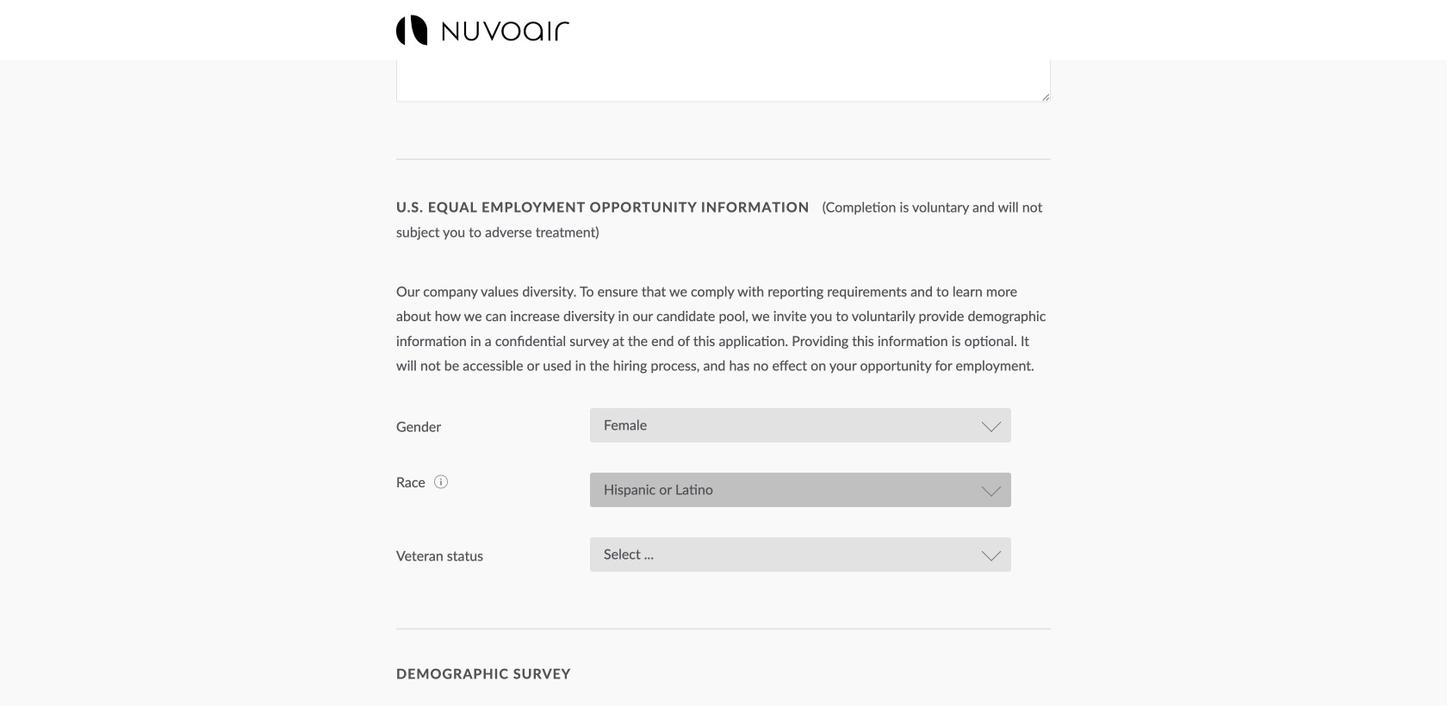 Task type: locate. For each thing, give the bounding box(es) containing it.
nuvoair logo image
[[396, 15, 569, 45]]

click to see details about each option. image
[[434, 475, 448, 489]]



Task type: describe. For each thing, give the bounding box(es) containing it.
Add a cover letter or anything else you want to share. text field
[[396, 0, 1051, 102]]



Task type: vqa. For each thing, say whether or not it's contained in the screenshot.
Add a cover letter or anything else you want to share. text box
yes



